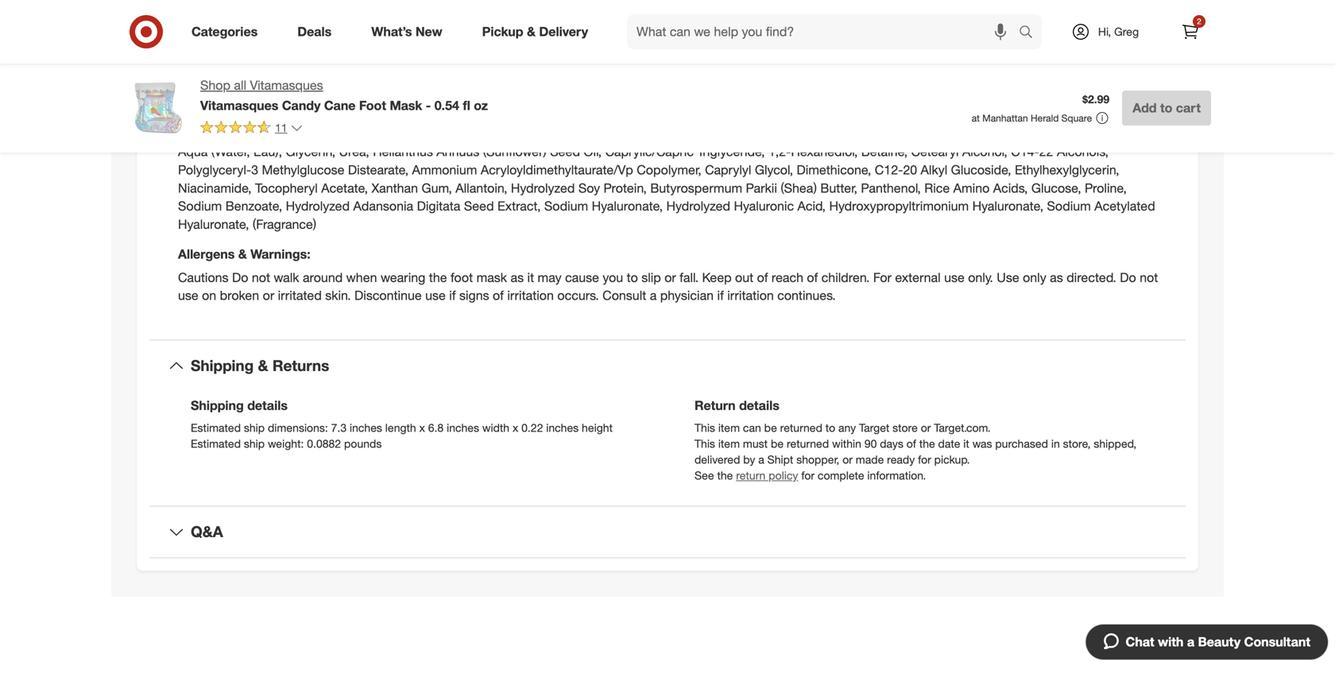 Task type: vqa. For each thing, say whether or not it's contained in the screenshot.
third inches from left
yes



Task type: locate. For each thing, give the bounding box(es) containing it.
1 vertical spatial estimated
[[191, 437, 241, 451]]

details up dimensions:
[[247, 398, 288, 413]]

broken
[[220, 288, 259, 303]]

at
[[972, 112, 980, 124]]

you
[[603, 270, 623, 285]]

for right ready
[[918, 453, 932, 467]]

this down return
[[695, 421, 715, 435]]

want
[[472, 25, 496, 39]]

shipping down shipping & returns
[[191, 398, 244, 413]]

for down shopper,
[[802, 469, 815, 483]]

not left walk
[[252, 270, 270, 285]]

pounds
[[344, 437, 382, 451]]

2 vertical spatial &
[[258, 357, 268, 375]]

chat with a beauty consultant
[[1126, 634, 1311, 650]]

ship left weight:
[[244, 437, 265, 451]]

0 vertical spatial estimated
[[191, 421, 241, 435]]

& left about
[[527, 24, 536, 39]]

shop
[[200, 78, 230, 93]]

seed up acryloyldimethyltaurate/vp
[[550, 144, 580, 159]]

use down wearing
[[425, 288, 446, 303]]

1 horizontal spatial sodium
[[544, 198, 588, 214]]

seed down allantoin,
[[464, 198, 494, 214]]

1 vertical spatial a
[[759, 453, 765, 467]]

1 as from the left
[[511, 270, 524, 285]]

use left only.
[[944, 270, 965, 285]]

return
[[736, 469, 766, 483]]

0 vertical spatial shipping
[[191, 357, 254, 375]]

a right the by at bottom
[[759, 453, 765, 467]]

1 sodium from the left
[[178, 198, 222, 214]]

use left on
[[178, 288, 198, 303]]

1 horizontal spatial x
[[513, 421, 519, 435]]

0 vertical spatial this
[[695, 421, 715, 435]]

the inside allergens & warnings: cautions do not walk around when wearing the foot mask as it may cause you to slip or fall. keep out of reach of children. for external use only. use only as directed. do not use on broken or irritated skin. discontinue use if signs of irritation occurs. consult a physician if irritation continues.
[[429, 270, 447, 285]]

shopper,
[[797, 453, 840, 467]]

1 vertical spatial item
[[719, 421, 740, 435]]

2 x from the left
[[513, 421, 519, 435]]

a right with
[[1188, 634, 1195, 650]]

1 horizontal spatial a
[[759, 453, 765, 467]]

2 ship from the top
[[244, 437, 265, 451]]

for
[[918, 453, 932, 467], [802, 469, 815, 483]]

hi, greg
[[1099, 25, 1139, 39]]

not right directed.
[[1140, 270, 1159, 285]]

a inside button
[[1188, 634, 1195, 650]]

shipping inside shipping details estimated ship dimensions: 7.3 inches length x 6.8 inches width x 0.22 inches height estimated ship weight: 0.0882 pounds
[[191, 398, 244, 413]]

triglyceride,
[[698, 144, 765, 159]]

1 vertical spatial this
[[695, 437, 715, 451]]

0 vertical spatial &
[[527, 24, 536, 39]]

do right directed.
[[1120, 270, 1137, 285]]

the down delivered
[[717, 469, 733, 483]]

categories
[[192, 24, 258, 39]]

shipt
[[768, 453, 794, 467]]

it
[[527, 270, 534, 285], [964, 437, 970, 451]]

details inside return details this item can be returned to any target store or target.com. this item must be returned within 90 days of the date it was purchased in store, shipped, delivered by a shipt shopper, or made ready for pickup. see the return policy for complete information.
[[739, 398, 780, 413]]

0 vertical spatial returned
[[780, 421, 823, 435]]

0 vertical spatial a
[[650, 288, 657, 303]]

estimated
[[191, 421, 241, 435], [191, 437, 241, 451]]

return
[[695, 398, 736, 413]]

0 horizontal spatial use
[[178, 288, 198, 303]]

tocopheryl
[[255, 180, 318, 196]]

1 horizontal spatial seed
[[550, 144, 580, 159]]

estimated down shipping & returns
[[191, 421, 241, 435]]

hi,
[[1099, 25, 1112, 39]]

returned
[[780, 421, 823, 435], [787, 437, 829, 451]]

hydrolyzed down acetate,
[[286, 198, 350, 214]]

hydrolyzed down acryloyldimethyltaurate/vp
[[511, 180, 575, 196]]

0 horizontal spatial inches
[[350, 421, 382, 435]]

1 horizontal spatial as
[[1050, 270, 1063, 285]]

0 horizontal spatial do
[[232, 270, 248, 285]]

days
[[880, 437, 904, 451]]

if down foot
[[449, 288, 456, 303]]

inches right 6.8
[[447, 421, 479, 435]]

vitamasques down "info"
[[200, 98, 279, 113]]

0 horizontal spatial &
[[238, 246, 247, 262]]

shipping down on
[[191, 357, 254, 375]]

this up delivered
[[695, 437, 715, 451]]

0 vertical spatial ship
[[244, 421, 265, 435]]

betaine,
[[862, 144, 908, 159]]

& inside allergens & warnings: cautions do not walk around when wearing the foot mask as it may cause you to slip or fall. keep out of reach of children. for external use only. use only as directed. do not use on broken or irritated skin. discontinue use if signs of irritation occurs. consult a physician if irritation continues.
[[238, 246, 247, 262]]

-
[[426, 98, 431, 113]]

butyrospermum
[[651, 180, 743, 196]]

do
[[232, 270, 248, 285], [1120, 270, 1137, 285]]

a inside allergens & warnings: cautions do not walk around when wearing the foot mask as it may cause you to slip or fall. keep out of reach of children. for external use only. use only as directed. do not use on broken or irritated skin. discontinue use if signs of irritation occurs. consult a physician if irritation continues.
[[650, 288, 657, 303]]

height
[[582, 421, 613, 435]]

item right if
[[219, 25, 241, 39]]

1 vertical spatial it
[[964, 437, 970, 451]]

foot
[[451, 270, 473, 285]]

1 ship from the top
[[244, 421, 265, 435]]

inches right 0.22
[[546, 421, 579, 435]]

pickup & delivery link
[[469, 14, 608, 49]]

hyaluronate, up allergens
[[178, 217, 249, 232]]

0 horizontal spatial if
[[449, 288, 456, 303]]

90
[[865, 437, 877, 451]]

xanthan
[[372, 180, 418, 196]]

0 horizontal spatial as
[[511, 270, 524, 285]]

& inside pickup & delivery "link"
[[527, 24, 536, 39]]

rice
[[925, 180, 950, 196]]

sodium down glucose, on the right top of page
[[1047, 198, 1091, 214]]

if down keep
[[717, 288, 724, 303]]

to right want
[[499, 25, 509, 39]]

of down store
[[907, 437, 917, 451]]

all
[[234, 78, 246, 93]]

sodium down soy
[[544, 198, 588, 214]]

a
[[650, 288, 657, 303], [759, 453, 765, 467], [1188, 634, 1195, 650]]

& for returns
[[258, 357, 268, 375]]

be right can
[[764, 421, 777, 435]]

the left date
[[920, 437, 935, 451]]

0 horizontal spatial it
[[527, 270, 534, 285]]

helianthus
[[373, 144, 433, 159]]

0 horizontal spatial x
[[419, 421, 425, 435]]

gum,
[[422, 180, 452, 196]]

x left 6.8
[[419, 421, 425, 435]]

ship
[[244, 421, 265, 435], [244, 437, 265, 451]]

the left foot
[[429, 270, 447, 285]]

0 vertical spatial seed
[[550, 144, 580, 159]]

2 horizontal spatial hydrolyzed
[[667, 198, 731, 214]]

(sunflower)
[[483, 144, 547, 159]]

inches up pounds
[[350, 421, 382, 435]]

shipped,
[[1094, 437, 1137, 451]]

hyaluronate, down the protein,
[[592, 198, 663, 214]]

it inside allergens & warnings: cautions do not walk around when wearing the foot mask as it may cause you to slip or fall. keep out of reach of children. for external use only. use only as directed. do not use on broken or irritated skin. discontinue use if signs of irritation occurs. consult a physician if irritation continues.
[[527, 270, 534, 285]]

search
[[1012, 25, 1050, 41]]

details for shipping
[[247, 398, 288, 413]]

hydrolyzed
[[511, 180, 575, 196], [286, 198, 350, 214], [667, 198, 731, 214]]

to right add
[[1161, 100, 1173, 116]]

mask
[[477, 270, 507, 285]]

irritation down may
[[507, 288, 554, 303]]

about
[[542, 25, 571, 39]]

2 horizontal spatial hyaluronate,
[[973, 198, 1044, 214]]

1 horizontal spatial do
[[1120, 270, 1137, 285]]

it left may
[[527, 270, 534, 285]]

1 do from the left
[[232, 270, 248, 285]]

children.
[[822, 270, 870, 285]]

1 vertical spatial vitamasques
[[200, 98, 279, 113]]

as right 'mask'
[[511, 270, 524, 285]]

2 horizontal spatial a
[[1188, 634, 1195, 650]]

return policy link
[[736, 469, 798, 483]]

occurs.
[[558, 288, 599, 303]]

1 horizontal spatial irritation
[[728, 288, 774, 303]]

2 not from the left
[[1140, 270, 1159, 285]]

chat with a beauty consultant button
[[1086, 624, 1329, 661]]

add to cart
[[1133, 100, 1201, 116]]

ship left dimensions:
[[244, 421, 265, 435]]

0 horizontal spatial hyaluronate,
[[178, 217, 249, 232]]

2 horizontal spatial &
[[527, 24, 536, 39]]

it left was
[[964, 437, 970, 451]]

0 horizontal spatial not
[[252, 270, 270, 285]]

hyaluronate, down acids,
[[973, 198, 1044, 214]]

1 x from the left
[[419, 421, 425, 435]]

only.
[[968, 270, 994, 285]]

polyglyceryl-
[[178, 162, 251, 178]]

0 horizontal spatial sodium
[[178, 198, 222, 214]]

0 horizontal spatial for
[[802, 469, 815, 483]]

1 shipping from the top
[[191, 357, 254, 375]]

must
[[743, 437, 768, 451]]

within
[[832, 437, 862, 451]]

& for warnings:
[[238, 246, 247, 262]]

0 vertical spatial it
[[527, 270, 534, 285]]

to left any on the right bottom of the page
[[826, 421, 836, 435]]

0 horizontal spatial hydrolyzed
[[286, 198, 350, 214]]

dimethicone,
[[797, 162, 872, 178]]

sodium down niacinamide,
[[178, 198, 222, 214]]

vitamasques up candy at the top left of page
[[250, 78, 323, 93]]

or
[[390, 25, 400, 39], [665, 270, 676, 285], [263, 288, 274, 303], [921, 421, 931, 435], [843, 453, 853, 467]]

& inside shipping & returns dropdown button
[[258, 357, 268, 375]]

0 horizontal spatial a
[[650, 288, 657, 303]]

1 vertical spatial &
[[238, 246, 247, 262]]

2 horizontal spatial sodium
[[1047, 198, 1091, 214]]

store,
[[1063, 437, 1091, 451]]

purchased
[[996, 437, 1049, 451]]

details for return
[[739, 398, 780, 413]]

irritation down out
[[728, 288, 774, 303]]

around
[[303, 270, 343, 285]]

item left can
[[719, 421, 740, 435]]

1 horizontal spatial not
[[1140, 270, 1159, 285]]

& right allergens
[[238, 246, 247, 262]]

shipping & returns
[[191, 357, 329, 375]]

c14-
[[1011, 144, 1040, 159]]

beauty
[[1198, 634, 1241, 650]]

1 horizontal spatial for
[[918, 453, 932, 467]]

1 horizontal spatial if
[[717, 288, 724, 303]]

& left the returns
[[258, 357, 268, 375]]

to left slip
[[627, 270, 638, 285]]

2 shipping from the top
[[191, 398, 244, 413]]

was
[[973, 437, 993, 451]]

1 horizontal spatial it
[[964, 437, 970, 451]]

allergens & warnings: cautions do not walk around when wearing the foot mask as it may cause you to slip or fall. keep out of reach of children. for external use only. use only as directed. do not use on broken or irritated skin. discontinue use if signs of irritation occurs. consult a physician if irritation continues.
[[178, 246, 1159, 303]]

item
[[219, 25, 241, 39], [719, 421, 740, 435], [719, 437, 740, 451]]

to inside add to cart 'button'
[[1161, 100, 1173, 116]]

2 horizontal spatial inches
[[546, 421, 579, 435]]

candy
[[282, 98, 321, 113]]

copolymer,
[[637, 162, 702, 178]]

hydrolyzed down butyrospermum
[[667, 198, 731, 214]]

item up delivered
[[719, 437, 740, 451]]

cane
[[324, 98, 356, 113]]

extract,
[[498, 198, 541, 214]]

a inside return details this item can be returned to any target store or target.com. this item must be returned within 90 days of the date it was purchased in store, shipped, delivered by a shipt shopper, or made ready for pickup. see the return policy for complete information.
[[759, 453, 765, 467]]

1 vertical spatial seed
[[464, 198, 494, 214]]

or down walk
[[263, 288, 274, 303]]

1 vertical spatial shipping
[[191, 398, 244, 413]]

details inside shipping details estimated ship dimensions: 7.3 inches length x 6.8 inches width x 0.22 inches height estimated ship weight: 0.0882 pounds
[[247, 398, 288, 413]]

do up "broken"
[[232, 270, 248, 285]]

0 vertical spatial vitamasques
[[250, 78, 323, 93]]

butter,
[[821, 180, 858, 196]]

1 irritation from the left
[[507, 288, 554, 303]]

a down slip
[[650, 288, 657, 303]]

niacinamide,
[[178, 180, 252, 196]]

by
[[744, 453, 755, 467]]

shipping inside dropdown button
[[191, 357, 254, 375]]

x left 0.22
[[513, 421, 519, 435]]

discontinue
[[355, 288, 422, 303]]

as right only
[[1050, 270, 1063, 285]]

ingredients:
[[178, 121, 250, 136]]

inches
[[350, 421, 382, 435], [447, 421, 479, 435], [546, 421, 579, 435]]

0 horizontal spatial irritation
[[507, 288, 554, 303]]

of right out
[[757, 270, 768, 285]]

protein,
[[604, 180, 647, 196]]

acryloyldimethyltaurate/vp
[[481, 162, 633, 178]]

2 vertical spatial a
[[1188, 634, 1195, 650]]

2 do from the left
[[1120, 270, 1137, 285]]

see
[[695, 469, 714, 483]]

2 this from the top
[[695, 437, 715, 451]]

1 this from the top
[[695, 421, 715, 435]]

be up shipt
[[771, 437, 784, 451]]

details up can
[[739, 398, 780, 413]]

0 vertical spatial for
[[918, 453, 932, 467]]

1 horizontal spatial inches
[[447, 421, 479, 435]]

1 vertical spatial ship
[[244, 437, 265, 451]]

estimated left weight:
[[191, 437, 241, 451]]

1 horizontal spatial &
[[258, 357, 268, 375]]

1 horizontal spatial use
[[425, 288, 446, 303]]

of up continues.
[[807, 270, 818, 285]]

urea,
[[339, 144, 369, 159]]

consult
[[603, 288, 647, 303]]

0 vertical spatial be
[[764, 421, 777, 435]]

not
[[252, 270, 270, 285], [1140, 270, 1159, 285]]



Task type: describe. For each thing, give the bounding box(es) containing it.
accurate
[[343, 25, 387, 39]]

caprylic/capric
[[605, 144, 694, 159]]

20
[[903, 162, 917, 178]]

search button
[[1012, 14, 1050, 52]]

3 sodium from the left
[[1047, 198, 1091, 214]]

to inside allergens & warnings: cautions do not walk around when wearing the foot mask as it may cause you to slip or fall. keep out of reach of children. for external use only. use only as directed. do not use on broken or irritated skin. discontinue use if signs of irritation occurs. consult a physician if irritation continues.
[[627, 270, 638, 285]]

hydroxypropyltrimonium
[[830, 198, 969, 214]]

(fragrance)
[[253, 217, 317, 232]]

pickup.
[[935, 453, 970, 467]]

1,2-
[[769, 144, 791, 159]]

above
[[279, 25, 310, 39]]

report incorrect product info. button
[[586, 24, 733, 40]]

fall.
[[680, 270, 699, 285]]

it inside return details this item can be returned to any target store or target.com. this item must be returned within 90 days of the date it was purchased in store, shipped, delivered by a shipt shopper, or made ready for pickup. see the return policy for complete information.
[[964, 437, 970, 451]]

image of vitamasques candy cane foot mask - 0.54 fl oz image
[[124, 76, 188, 140]]

out
[[735, 270, 754, 285]]

in
[[1052, 437, 1060, 451]]

annuus
[[437, 144, 480, 159]]

delivered
[[695, 453, 740, 467]]

1 not from the left
[[252, 270, 270, 285]]

product
[[670, 25, 709, 39]]

signs
[[459, 288, 489, 303]]

continues.
[[778, 288, 836, 303]]

shipping details estimated ship dimensions: 7.3 inches length x 6.8 inches width x 0.22 inches height estimated ship weight: 0.0882 pounds
[[191, 398, 613, 451]]

know
[[512, 25, 539, 39]]

length
[[385, 421, 416, 435]]

what's new
[[371, 24, 443, 39]]

2 vertical spatial item
[[719, 437, 740, 451]]

1 if from the left
[[449, 288, 456, 303]]

with
[[1158, 634, 1184, 650]]

3 inches from the left
[[546, 421, 579, 435]]

what's
[[371, 24, 412, 39]]

acids,
[[993, 180, 1028, 196]]

2 if from the left
[[717, 288, 724, 303]]

label info button
[[149, 63, 1186, 114]]

or left fall.
[[665, 270, 676, 285]]

shop all vitamasques vitamasques candy cane foot mask - 0.54 fl oz
[[200, 78, 488, 113]]

acid,
[[798, 198, 826, 214]]

keep
[[702, 270, 732, 285]]

glycerin,
[[286, 144, 336, 159]]

physician
[[660, 288, 714, 303]]

1 vertical spatial returned
[[787, 437, 829, 451]]

What can we help you find? suggestions appear below search field
[[627, 14, 1023, 49]]

2 irritation from the left
[[728, 288, 774, 303]]

we
[[455, 25, 469, 39]]

adansonia
[[353, 198, 413, 214]]

mask
[[390, 98, 422, 113]]

1 horizontal spatial hydrolyzed
[[511, 180, 575, 196]]

delivery
[[539, 24, 588, 39]]

details left above on the top left of page
[[244, 25, 276, 39]]

can
[[743, 421, 761, 435]]

& for delivery
[[527, 24, 536, 39]]

11
[[275, 121, 287, 135]]

1 horizontal spatial hyaluronate,
[[592, 198, 663, 214]]

irritated
[[278, 288, 322, 303]]

to inside return details this item can be returned to any target store or target.com. this item must be returned within 90 days of the date it was purchased in store, shipped, delivered by a shipt shopper, or made ready for pickup. see the return policy for complete information.
[[826, 421, 836, 435]]

dimensions:
[[268, 421, 328, 435]]

cautions
[[178, 270, 229, 285]]

or right store
[[921, 421, 931, 435]]

2 as from the left
[[1050, 270, 1063, 285]]

1 vertical spatial for
[[802, 469, 815, 483]]

2 sodium from the left
[[544, 198, 588, 214]]

q&a button
[[149, 507, 1186, 558]]

glycol,
[[755, 162, 793, 178]]

methylglucose
[[262, 162, 345, 178]]

(water,
[[211, 144, 250, 159]]

report
[[586, 25, 620, 39]]

label info
[[191, 79, 262, 98]]

allantoin,
[[456, 180, 508, 196]]

store
[[893, 421, 918, 435]]

info.
[[712, 25, 733, 39]]

on
[[202, 288, 216, 303]]

aqua
[[178, 144, 208, 159]]

for
[[874, 270, 892, 285]]

1 vertical spatial be
[[771, 437, 784, 451]]

warnings:
[[251, 246, 311, 262]]

allergens
[[178, 246, 235, 262]]

2 estimated from the top
[[191, 437, 241, 451]]

may
[[538, 270, 562, 285]]

of inside return details this item can be returned to any target store or target.com. this item must be returned within 90 days of the date it was purchased in store, shipped, delivered by a shipt shopper, or made ready for pickup. see the return policy for complete information.
[[907, 437, 917, 451]]

policy
[[769, 469, 798, 483]]

pickup & delivery
[[482, 24, 588, 39]]

shipping for shipping details estimated ship dimensions: 7.3 inches length x 6.8 inches width x 0.22 inches height estimated ship weight: 0.0882 pounds
[[191, 398, 244, 413]]

deals
[[297, 24, 332, 39]]

2 inches from the left
[[447, 421, 479, 435]]

if the item details above aren't accurate or complete, we want to know about it. report incorrect product info.
[[191, 25, 733, 39]]

caprylyl
[[705, 162, 752, 178]]

or down the within
[[843, 453, 853, 467]]

(shea)
[[781, 180, 817, 196]]

herald
[[1031, 112, 1059, 124]]

cart
[[1176, 100, 1201, 116]]

ready
[[887, 453, 915, 467]]

of down 'mask'
[[493, 288, 504, 303]]

shipping for shipping & returns
[[191, 357, 254, 375]]

weight:
[[268, 437, 304, 451]]

glucoside,
[[951, 162, 1012, 178]]

pickup
[[482, 24, 524, 39]]

if
[[191, 25, 197, 39]]

0 vertical spatial item
[[219, 25, 241, 39]]

ethylhexylglycerin,
[[1015, 162, 1120, 178]]

oz
[[474, 98, 488, 113]]

the right if
[[200, 25, 216, 39]]

0 horizontal spatial seed
[[464, 198, 494, 214]]

0.54
[[435, 98, 459, 113]]

width
[[482, 421, 510, 435]]

wearing
[[381, 270, 426, 285]]

chat
[[1126, 634, 1155, 650]]

fl
[[463, 98, 470, 113]]

ammonium
[[412, 162, 477, 178]]

complete
[[818, 469, 865, 483]]

1 estimated from the top
[[191, 421, 241, 435]]

it.
[[574, 25, 582, 39]]

2 horizontal spatial use
[[944, 270, 965, 285]]

or right the "accurate"
[[390, 25, 400, 39]]

1 inches from the left
[[350, 421, 382, 435]]

digitata
[[417, 198, 461, 214]]

manhattan
[[983, 112, 1028, 124]]



